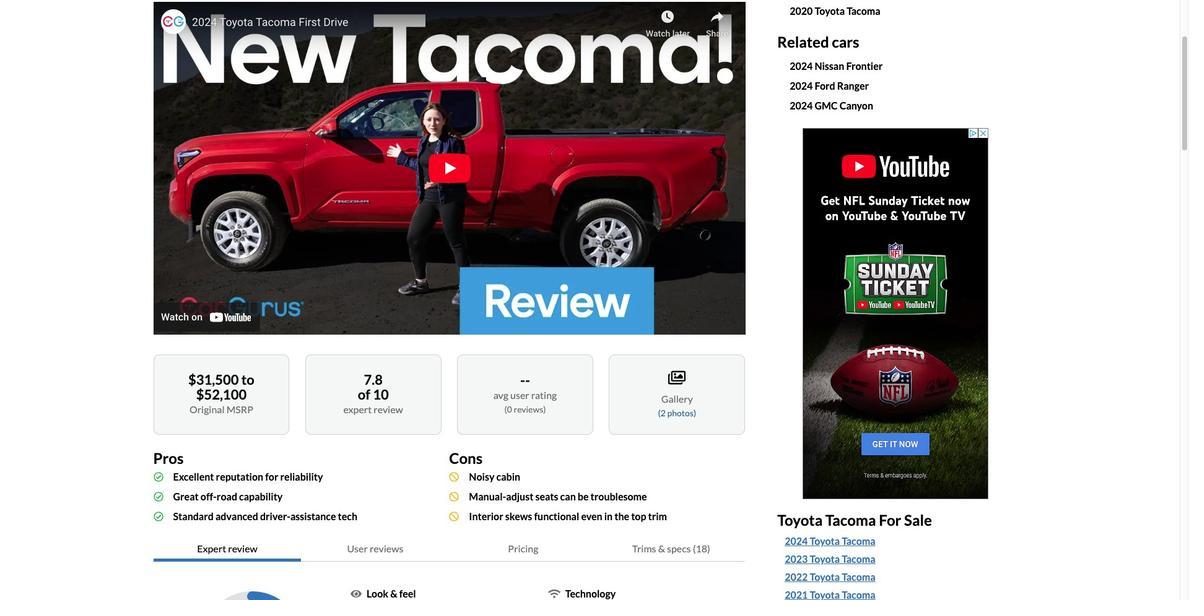 Task type: describe. For each thing, give the bounding box(es) containing it.
pricing tab
[[449, 537, 597, 562]]

2024 for 2024 nissan frontier
[[790, 60, 813, 72]]

& for trims
[[658, 543, 665, 555]]

toyota tacoma for sale
[[777, 511, 932, 529]]

sale
[[904, 511, 932, 529]]

check circle image for excellent reputation for reliability
[[153, 472, 163, 482]]

for
[[265, 471, 278, 483]]

reliability
[[280, 471, 323, 483]]

reputation
[[216, 471, 263, 483]]

ban image for manual-adjust seats can be troublesome
[[449, 492, 459, 502]]

original
[[189, 404, 225, 415]]

2023
[[785, 554, 808, 566]]

assistance
[[290, 511, 336, 522]]

trim
[[648, 511, 667, 522]]

adjust
[[506, 491, 533, 503]]

expert inside "tab"
[[197, 543, 226, 555]]

excellent reputation for reliability
[[173, 471, 323, 483]]

review inside "tab"
[[228, 543, 257, 555]]

of
[[358, 386, 370, 403]]

for
[[879, 511, 901, 529]]

toyota right 2022
[[810, 572, 840, 584]]

user reviews
[[347, 543, 403, 555]]

functional
[[534, 511, 579, 522]]

2020 toyota tacoma link
[[790, 5, 880, 17]]

2022 toyota tacoma link down 2023
[[785, 571, 876, 585]]

great
[[173, 491, 199, 503]]

the
[[614, 511, 629, 522]]

tech
[[338, 511, 357, 522]]

ford
[[815, 80, 835, 91]]

related cars
[[777, 33, 859, 51]]

excellent
[[173, 471, 214, 483]]

2024 for 2024 ford ranger
[[790, 80, 813, 91]]

ranger
[[837, 80, 869, 91]]

interior skews functional even in the top trim
[[469, 511, 667, 522]]

1 - from the left
[[520, 372, 525, 389]]

nissan
[[815, 60, 844, 72]]

look
[[367, 588, 388, 600]]

(0
[[504, 404, 512, 415]]

reviews)
[[514, 404, 546, 415]]

skews
[[505, 511, 532, 522]]

be
[[578, 491, 589, 503]]

frontier
[[846, 60, 883, 72]]

cars
[[832, 33, 859, 51]]

user
[[510, 390, 529, 401]]

2022
[[785, 572, 808, 584]]

2022 toyota tacoma link down for
[[785, 571, 1014, 585]]

eye image
[[351, 589, 362, 599]]

great off-road capability
[[173, 491, 283, 503]]

2024 gmc canyon link
[[790, 99, 873, 111]]

reviews
[[370, 543, 403, 555]]

2020
[[790, 5, 813, 17]]

technology
[[565, 588, 616, 600]]

ban image
[[449, 512, 459, 522]]

2024 gmc canyon
[[790, 99, 873, 111]]

2024 toyota tacoma link down for
[[785, 535, 1014, 550]]

even
[[581, 511, 602, 522]]

interior
[[469, 511, 503, 522]]

2024 toyota tacoma link down toyota tacoma for sale
[[785, 535, 876, 550]]



Task type: locate. For each thing, give the bounding box(es) containing it.
2 ban image from the top
[[449, 492, 459, 502]]

toyota
[[815, 5, 845, 17], [777, 511, 823, 529], [810, 536, 840, 548], [810, 554, 840, 566], [810, 572, 840, 584]]

2020 toyota tacoma
[[790, 5, 880, 17]]

toyota right 2023
[[810, 554, 840, 566]]

(2
[[658, 408, 666, 418]]

0 vertical spatial ban image
[[449, 472, 459, 482]]

expert review
[[197, 543, 257, 555]]

1 vertical spatial review
[[228, 543, 257, 555]]

troublesome
[[591, 491, 647, 503]]

expert inside 7.8 of 10 expert review
[[343, 404, 372, 415]]

2024 nissan frontier
[[790, 60, 883, 72]]

2023 toyota tacoma link down for
[[785, 553, 1014, 568]]

& for look
[[390, 588, 397, 600]]

pros
[[153, 449, 184, 467]]

trims & specs (18)
[[632, 543, 710, 555]]

expert
[[343, 404, 372, 415], [197, 543, 226, 555]]

$52,100
[[196, 386, 247, 403]]

rating
[[531, 390, 557, 401]]

1 vertical spatial &
[[390, 588, 397, 600]]

2024 inside the 2024 toyota tacoma 2023 toyota tacoma 2022 toyota tacoma
[[785, 536, 808, 548]]

0 vertical spatial &
[[658, 543, 665, 555]]

& left specs
[[658, 543, 665, 555]]

driver-
[[260, 511, 290, 522]]

cons
[[449, 449, 483, 467]]

0 horizontal spatial expert
[[197, 543, 226, 555]]

road
[[217, 491, 237, 503]]

2024 left gmc
[[790, 99, 813, 111]]

noisy cabin
[[469, 471, 520, 483]]

& left feel
[[390, 588, 397, 600]]

check circle image up check circle icon
[[153, 492, 163, 502]]

trims & specs (18) tab
[[597, 537, 745, 562]]

review down 10
[[374, 404, 403, 415]]

expert down the standard
[[197, 543, 226, 555]]

1 ban image from the top
[[449, 472, 459, 482]]

2024 toyota tacoma link
[[785, 535, 1014, 550], [785, 535, 876, 550]]

cabin
[[496, 471, 520, 483]]

user reviews tab
[[301, 537, 449, 562]]

check circle image
[[153, 472, 163, 482], [153, 492, 163, 502]]

top
[[631, 511, 646, 522]]

7.8
[[364, 371, 383, 388]]

$31,500 to $52,100 original msrp
[[188, 371, 254, 415]]

user
[[347, 543, 368, 555]]

seats
[[535, 491, 558, 503]]

0 horizontal spatial review
[[228, 543, 257, 555]]

2023 toyota tacoma link up 2022
[[785, 553, 876, 568]]

2024 ford ranger
[[790, 80, 869, 91]]

2 check circle image from the top
[[153, 492, 163, 502]]

1 horizontal spatial review
[[374, 404, 403, 415]]

noisy
[[469, 471, 494, 483]]

tab list
[[153, 537, 745, 562]]

manual-
[[469, 491, 506, 503]]

ban image down cons
[[449, 472, 459, 482]]

manual-adjust seats can be troublesome
[[469, 491, 647, 503]]

ban image
[[449, 472, 459, 482], [449, 492, 459, 502]]

$31,500
[[188, 371, 239, 388]]

&
[[658, 543, 665, 555], [390, 588, 397, 600]]

review inside 7.8 of 10 expert review
[[374, 404, 403, 415]]

2024 down related
[[790, 60, 813, 72]]

in
[[604, 511, 613, 522]]

toyota right the 2020
[[815, 5, 845, 17]]

gallery
[[661, 393, 693, 405]]

toyota up 2023
[[777, 511, 823, 529]]

review
[[374, 404, 403, 415], [228, 543, 257, 555]]

-- avg user rating (0 reviews)
[[493, 372, 557, 415]]

feel
[[399, 588, 416, 600]]

0 horizontal spatial &
[[390, 588, 397, 600]]

review down advanced
[[228, 543, 257, 555]]

specs
[[667, 543, 691, 555]]

look & feel
[[367, 588, 416, 600]]

to
[[241, 371, 254, 388]]

0 vertical spatial review
[[374, 404, 403, 415]]

1 horizontal spatial &
[[658, 543, 665, 555]]

0 vertical spatial check circle image
[[153, 472, 163, 482]]

images image
[[668, 370, 686, 386]]

10
[[373, 386, 389, 403]]

avg
[[493, 390, 508, 401]]

2024
[[790, 60, 813, 72], [790, 80, 813, 91], [790, 99, 813, 111], [785, 536, 808, 548]]

2022 toyota tacoma link
[[785, 571, 1014, 585], [785, 571, 876, 585]]

1 check circle image from the top
[[153, 472, 163, 482]]

2024 up 2023
[[785, 536, 808, 548]]

gmc
[[815, 99, 838, 111]]

expert review tab
[[153, 537, 301, 562]]

0 vertical spatial expert
[[343, 404, 372, 415]]

expert down of
[[343, 404, 372, 415]]

capability
[[239, 491, 283, 503]]

1 horizontal spatial expert
[[343, 404, 372, 415]]

2024 left 'ford'
[[790, 80, 813, 91]]

ban image for noisy cabin
[[449, 472, 459, 482]]

-
[[520, 372, 525, 389], [525, 372, 530, 389]]

& inside 'tab'
[[658, 543, 665, 555]]

2024 nissan frontier link
[[790, 60, 883, 72]]

(18)
[[693, 543, 710, 555]]

ban image up ban image
[[449, 492, 459, 502]]

2024 toyota tacoma 2023 toyota tacoma 2022 toyota tacoma
[[785, 536, 876, 584]]

1 vertical spatial check circle image
[[153, 492, 163, 502]]

related
[[777, 33, 829, 51]]

2024 for 2024 gmc canyon
[[790, 99, 813, 111]]

tab list containing expert review
[[153, 537, 745, 562]]

standard advanced driver-assistance tech
[[173, 511, 357, 522]]

2 - from the left
[[525, 372, 530, 389]]

check circle image for great off-road capability
[[153, 492, 163, 502]]

toyota down toyota tacoma for sale
[[810, 536, 840, 548]]

standard
[[173, 511, 214, 522]]

off-
[[201, 491, 217, 503]]

photos)
[[667, 408, 696, 418]]

1 vertical spatial ban image
[[449, 492, 459, 502]]

1 vertical spatial expert
[[197, 543, 226, 555]]

advanced
[[216, 511, 258, 522]]

7.8 of 10 expert review
[[343, 371, 403, 415]]

pricing
[[508, 543, 538, 555]]

msrp
[[226, 404, 253, 415]]

trims
[[632, 543, 656, 555]]

2024 ford ranger link
[[790, 80, 869, 91]]

gallery (2 photos)
[[658, 393, 696, 418]]

2023 toyota tacoma link
[[785, 553, 1014, 568], [785, 553, 876, 568]]

canyon
[[840, 99, 873, 111]]

check circle image down 'pros'
[[153, 472, 163, 482]]

tacoma
[[847, 5, 880, 17], [825, 511, 876, 529], [842, 536, 876, 548], [842, 554, 876, 566], [842, 572, 876, 584]]

check circle image
[[153, 512, 163, 522]]

can
[[560, 491, 576, 503]]

advertisement region
[[803, 128, 989, 500]]

wifi image
[[548, 589, 560, 599]]



Task type: vqa. For each thing, say whether or not it's contained in the screenshot.
Interior
yes



